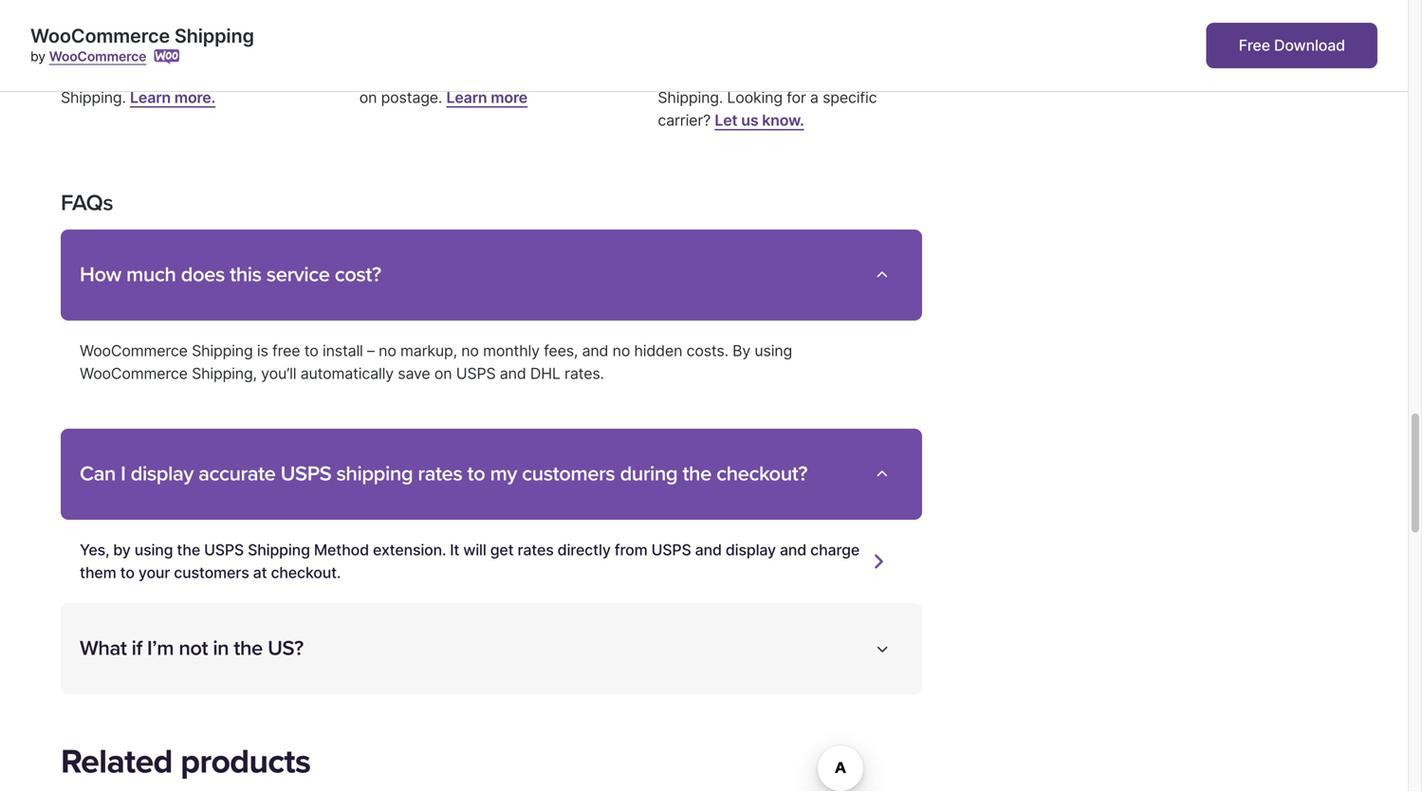 Task type: describe. For each thing, give the bounding box(es) containing it.
using inside woocommerce shipping is free to install – no markup, no monthly fees, and no hidden costs. by using woocommerce shipping, you'll automatically save on usps and dhl rates.
[[755, 342, 792, 360]]

get
[[490, 541, 514, 559]]

to inside woocommerce shipping is free to install – no markup, no monthly fees, and no hidden costs. by using woocommerce shipping, you'll automatically save on usps and dhl rates.
[[304, 342, 318, 360]]

method
[[314, 541, 369, 559]]

more inside we're actively working on adding more carriers to woocommerce shipping. looking for a specific carrier?
[[658, 65, 694, 84]]

usps down accurate
[[204, 541, 244, 559]]

yes, by using the usps shipping method extension. it will get rates directly from usps and display and charge them to your customers at checkout. link
[[80, 539, 873, 584]]

learn more link
[[446, 88, 528, 107]]

your inside yes, by using the usps shipping method extension. it will get rates directly from usps and display and charge them to your customers at checkout.
[[138, 563, 170, 582]]

woocommerce up "printing"
[[49, 48, 146, 65]]

fees,
[[544, 342, 578, 360]]

usps right accurate
[[281, 461, 331, 487]]

woocommerce inside 'save on usps shipping labels by printing with woocommerce shipping.'
[[152, 65, 260, 84]]

how
[[80, 262, 121, 287]]

will
[[463, 541, 486, 559]]

shipping inside yes, by using the usps shipping method extension. it will get rates directly from usps and display and charge them to your customers at checkout.
[[248, 541, 310, 559]]

2 vertical spatial the
[[234, 636, 263, 661]]

usps up 'save'
[[61, 9, 102, 30]]

print
[[535, 43, 567, 61]]

service
[[266, 262, 330, 287]]

woocommerce inside we're actively working on adding more carriers to woocommerce shipping. looking for a specific carrier?
[[773, 65, 881, 84]]

rates.
[[565, 364, 604, 383]]

what
[[80, 636, 127, 661]]

markup,
[[400, 342, 457, 360]]

rates inside yes, by using the usps shipping method extension. it will get rates directly from usps and display and charge them to your customers at checkout.
[[518, 541, 554, 559]]

learn more
[[446, 88, 528, 107]]

and down monthly on the left of page
[[500, 364, 526, 383]]

usps right from
[[652, 541, 691, 559]]

by woocommerce
[[30, 48, 146, 65]]

cost?
[[335, 262, 381, 287]]

specific
[[823, 88, 877, 107]]

save on usps shipping labels by printing with woocommerce shipping.
[[61, 43, 290, 107]]

with
[[118, 65, 148, 84]]

customers inside yes, by using the usps shipping method extension. it will get rates directly from usps and display and charge them to your customers at checkout.
[[174, 563, 249, 582]]

it
[[450, 541, 459, 559]]

1 vertical spatial more
[[491, 88, 528, 107]]

install
[[323, 342, 363, 360]]

labels inside shipping internationally? print your own dhl labels and save up to 67% on postage.
[[427, 65, 468, 84]]

my
[[490, 461, 517, 487]]

by inside yes, by using the usps shipping method extension. it will get rates directly from usps and display and charge them to your customers at checkout.
[[113, 541, 131, 559]]

learn for shipping internationally? print your own dhl labels and save up to 67% on postage.
[[130, 88, 171, 107]]

carriers
[[698, 65, 751, 84]]

does
[[181, 262, 225, 287]]

during
[[620, 461, 678, 487]]

download
[[1274, 36, 1345, 55]]

2 no from the left
[[461, 342, 479, 360]]

and inside shipping internationally? print your own dhl labels and save up to 67% on postage.
[[472, 65, 499, 84]]

not
[[179, 636, 208, 661]]

on inside 'save on usps shipping labels by printing with woocommerce shipping.'
[[99, 43, 117, 61]]

can
[[80, 461, 116, 487]]

save
[[61, 43, 95, 61]]

and up rates.
[[582, 342, 609, 360]]

own
[[359, 65, 389, 84]]

i'm
[[147, 636, 174, 661]]

checkout?
[[716, 461, 807, 487]]

shipping,
[[192, 364, 257, 383]]

woocommerce link
[[49, 48, 146, 65]]

to inside shipping internationally? print your own dhl labels and save up to 67% on postage.
[[561, 65, 575, 84]]

save inside woocommerce shipping is free to install – no markup, no monthly fees, and no hidden costs. by using woocommerce shipping, you'll automatically save on usps and dhl rates.
[[398, 364, 430, 383]]

shipping. for printing
[[61, 88, 126, 107]]

we're actively working on adding more carriers to woocommerce shipping. looking for a specific carrier?
[[658, 43, 888, 129]]

dhl inside shipping internationally? print your own dhl labels and save up to 67% on postage.
[[393, 65, 423, 84]]

shipping internationally? print your own dhl labels and save up to 67% on postage.
[[359, 43, 609, 107]]

woocommerce shipping
[[30, 24, 254, 47]]

shipping. for carriers
[[658, 88, 723, 107]]

the inside yes, by using the usps shipping method extension. it will get rates directly from usps and display and charge them to your customers at checkout.
[[177, 541, 200, 559]]

you'll
[[261, 364, 296, 383]]

working
[[758, 43, 814, 61]]

free download link
[[1207, 23, 1378, 68]]

67%
[[579, 65, 609, 84]]

carrier?
[[658, 111, 711, 129]]

labels inside 'save on usps shipping labels by printing with woocommerce shipping.'
[[228, 43, 269, 61]]

related products
[[61, 742, 310, 782]]

this
[[230, 262, 262, 287]]

up
[[539, 65, 557, 84]]

yes,
[[80, 541, 109, 559]]

learn more. link
[[130, 88, 215, 107]]

adding
[[840, 43, 888, 61]]

extension.
[[373, 541, 446, 559]]

1 horizontal spatial customers
[[522, 461, 615, 487]]

0 vertical spatial rates
[[418, 461, 462, 487]]



Task type: vqa. For each thing, say whether or not it's contained in the screenshot.
Filter Countries field
no



Task type: locate. For each thing, give the bounding box(es) containing it.
a
[[810, 88, 819, 107]]

display
[[131, 461, 194, 487], [726, 541, 776, 559]]

1 horizontal spatial shipping
[[336, 461, 413, 487]]

we're
[[658, 43, 696, 61]]

1 horizontal spatial rates
[[518, 541, 554, 559]]

your up "67%" at the left of page
[[571, 43, 602, 61]]

usps down monthly on the left of page
[[456, 364, 496, 383]]

shipping up more. at the left top of page
[[165, 43, 224, 61]]

1 horizontal spatial more
[[658, 65, 694, 84]]

learn down with
[[130, 88, 171, 107]]

shipping up method on the bottom left
[[336, 461, 413, 487]]

shipping up shipping,
[[192, 342, 253, 360]]

on right 'save'
[[99, 43, 117, 61]]

learn for faqs
[[446, 88, 487, 107]]

to right up at the left of page
[[561, 65, 575, 84]]

developed by woocommerce image
[[154, 49, 180, 65]]

to
[[561, 65, 575, 84], [755, 65, 769, 84], [304, 342, 318, 360], [467, 461, 485, 487], [120, 563, 135, 582]]

the right during
[[683, 461, 712, 487]]

1 horizontal spatial by
[[113, 541, 131, 559]]

is
[[257, 342, 268, 360]]

0 horizontal spatial dhl
[[393, 65, 423, 84]]

to up looking at the right top of page
[[755, 65, 769, 84]]

postage.
[[381, 88, 442, 107]]

accurate
[[198, 461, 276, 487]]

using right yes,
[[135, 541, 173, 559]]

directly
[[558, 541, 611, 559]]

woocommerce left shipping,
[[80, 364, 188, 383]]

0 vertical spatial dhl
[[393, 65, 423, 84]]

0 vertical spatial labels
[[228, 43, 269, 61]]

costs.
[[687, 342, 729, 360]]

0 horizontal spatial by
[[30, 48, 45, 65]]

by
[[733, 342, 751, 360]]

1 horizontal spatial the
[[234, 636, 263, 661]]

1 vertical spatial your
[[138, 563, 170, 582]]

2 learn from the left
[[446, 88, 487, 107]]

2 horizontal spatial by
[[273, 43, 290, 61]]

1 horizontal spatial save
[[503, 65, 535, 84]]

dhl
[[393, 65, 423, 84], [530, 364, 561, 383]]

woocommerce up a
[[773, 65, 881, 84]]

2 horizontal spatial no
[[613, 342, 630, 360]]

1 no from the left
[[379, 342, 396, 360]]

more.
[[174, 88, 215, 107]]

1 vertical spatial labels
[[427, 65, 468, 84]]

rates right get in the bottom of the page
[[518, 541, 554, 559]]

shipping. up carrier?
[[658, 88, 723, 107]]

usps inside 'save on usps shipping labels by printing with woocommerce shipping.'
[[121, 43, 160, 61]]

internationally?
[[425, 43, 531, 61]]

0 horizontal spatial customers
[[174, 563, 249, 582]]

customers
[[522, 461, 615, 487], [174, 563, 249, 582]]

let us know.
[[715, 111, 804, 129]]

angle right image
[[873, 552, 884, 571]]

display right i
[[131, 461, 194, 487]]

what if i'm not in the us?
[[80, 636, 303, 661]]

shipping up at
[[248, 541, 310, 559]]

dhl down fees,
[[530, 364, 561, 383]]

0 vertical spatial save
[[503, 65, 535, 84]]

0 vertical spatial your
[[571, 43, 602, 61]]

using
[[755, 342, 792, 360], [135, 541, 173, 559]]

0 vertical spatial more
[[658, 65, 694, 84]]

shipping inside shipping internationally? print your own dhl labels and save up to 67% on postage.
[[359, 43, 421, 61]]

0 horizontal spatial save
[[398, 364, 430, 383]]

the
[[683, 461, 712, 487], [177, 541, 200, 559], [234, 636, 263, 661]]

1 vertical spatial using
[[135, 541, 173, 559]]

your inside shipping internationally? print your own dhl labels and save up to 67% on postage.
[[571, 43, 602, 61]]

no right –
[[379, 342, 396, 360]]

1 shipping. from the left
[[61, 88, 126, 107]]

from
[[615, 541, 648, 559]]

more down we're
[[658, 65, 694, 84]]

and up learn more link
[[472, 65, 499, 84]]

and right from
[[695, 541, 722, 559]]

dhl inside woocommerce shipping is free to install – no markup, no monthly fees, and no hidden costs. by using woocommerce shipping, you'll automatically save on usps and dhl rates.
[[530, 364, 561, 383]]

2 horizontal spatial the
[[683, 461, 712, 487]]

shipping inside woocommerce shipping is free to install – no markup, no monthly fees, and no hidden costs. by using woocommerce shipping, you'll automatically save on usps and dhl rates.
[[192, 342, 253, 360]]

0 vertical spatial using
[[755, 342, 792, 360]]

woocommerce
[[30, 24, 170, 47], [49, 48, 146, 65], [152, 65, 260, 84], [773, 65, 881, 84], [80, 342, 188, 360], [80, 364, 188, 383]]

1 vertical spatial the
[[177, 541, 200, 559]]

to inside we're actively working on adding more carriers to woocommerce shipping. looking for a specific carrier?
[[755, 65, 769, 84]]

how much does this service cost?
[[80, 262, 381, 287]]

save down markup,
[[398, 364, 430, 383]]

products
[[180, 742, 310, 782]]

1 vertical spatial shipping
[[336, 461, 413, 487]]

the right in
[[234, 636, 263, 661]]

shipping
[[165, 43, 224, 61], [336, 461, 413, 487]]

shipping
[[174, 24, 254, 47], [359, 43, 421, 61], [192, 342, 253, 360], [248, 541, 310, 559]]

save
[[503, 65, 535, 84], [398, 364, 430, 383]]

3 no from the left
[[613, 342, 630, 360]]

using right the by
[[755, 342, 792, 360]]

no
[[379, 342, 396, 360], [461, 342, 479, 360], [613, 342, 630, 360]]

on down markup,
[[434, 364, 452, 383]]

1 vertical spatial save
[[398, 364, 430, 383]]

by inside 'save on usps shipping labels by printing with woocommerce shipping.'
[[273, 43, 290, 61]]

free download
[[1239, 36, 1345, 55]]

0 horizontal spatial using
[[135, 541, 173, 559]]

to right free
[[304, 342, 318, 360]]

1 horizontal spatial shipping.
[[658, 88, 723, 107]]

save inside shipping internationally? print your own dhl labels and save up to 67% on postage.
[[503, 65, 535, 84]]

on inside shipping internationally? print your own dhl labels and save up to 67% on postage.
[[359, 88, 377, 107]]

to right the them
[[120, 563, 135, 582]]

1 horizontal spatial your
[[571, 43, 602, 61]]

1 horizontal spatial dhl
[[530, 364, 561, 383]]

to inside yes, by using the usps shipping method extension. it will get rates directly from usps and display and charge them to your customers at checkout.
[[120, 563, 135, 582]]

0 horizontal spatial display
[[131, 461, 194, 487]]

0 horizontal spatial shipping
[[165, 43, 224, 61]]

dhl up postage.
[[393, 65, 423, 84]]

related
[[61, 742, 172, 782]]

can i display accurate usps shipping rates to my customers during the checkout?
[[80, 461, 807, 487]]

woocommerce down much
[[80, 342, 188, 360]]

rates left 'my'
[[418, 461, 462, 487]]

hidden
[[634, 342, 682, 360]]

automatically
[[300, 364, 394, 383]]

1 horizontal spatial using
[[755, 342, 792, 360]]

on inside we're actively working on adding more carriers to woocommerce shipping. looking for a specific carrier?
[[818, 43, 836, 61]]

looking
[[727, 88, 783, 107]]

charge
[[810, 541, 860, 559]]

let us know. link
[[715, 111, 804, 129]]

learn
[[130, 88, 171, 107], [446, 88, 487, 107]]

0 vertical spatial customers
[[522, 461, 615, 487]]

in
[[213, 636, 229, 661]]

woocommerce up more. at the left top of page
[[152, 65, 260, 84]]

0 vertical spatial the
[[683, 461, 712, 487]]

1 vertical spatial display
[[726, 541, 776, 559]]

to left 'my'
[[467, 461, 485, 487]]

shipping up developed by woocommerce image
[[174, 24, 254, 47]]

and
[[472, 65, 499, 84], [582, 342, 609, 360], [500, 364, 526, 383], [695, 541, 722, 559], [780, 541, 807, 559]]

0 horizontal spatial more
[[491, 88, 528, 107]]

0 horizontal spatial rates
[[418, 461, 462, 487]]

shipping. down "printing"
[[61, 88, 126, 107]]

monthly
[[483, 342, 540, 360]]

on left adding
[[818, 43, 836, 61]]

–
[[367, 342, 375, 360]]

the down accurate
[[177, 541, 200, 559]]

on inside woocommerce shipping is free to install – no markup, no monthly fees, and no hidden costs. by using woocommerce shipping, you'll automatically save on usps and dhl rates.
[[434, 364, 452, 383]]

0 horizontal spatial labels
[[228, 43, 269, 61]]

labels right developed by woocommerce image
[[228, 43, 269, 61]]

printing
[[61, 65, 114, 84]]

us?
[[268, 636, 303, 661]]

and left charge
[[780, 541, 807, 559]]

shipping up the own
[[359, 43, 421, 61]]

1 vertical spatial customers
[[174, 563, 249, 582]]

0 vertical spatial shipping
[[165, 43, 224, 61]]

actively
[[700, 43, 754, 61]]

your right the them
[[138, 563, 170, 582]]

more
[[658, 65, 694, 84], [491, 88, 528, 107]]

usps up with
[[121, 43, 160, 61]]

0 horizontal spatial shipping.
[[61, 88, 126, 107]]

at
[[253, 563, 267, 582]]

labels
[[228, 43, 269, 61], [427, 65, 468, 84]]

1 horizontal spatial labels
[[427, 65, 468, 84]]

usps inside woocommerce shipping is free to install – no markup, no monthly fees, and no hidden costs. by using woocommerce shipping, you'll automatically save on usps and dhl rates.
[[456, 364, 496, 383]]

on
[[99, 43, 117, 61], [818, 43, 836, 61], [359, 88, 377, 107], [434, 364, 452, 383]]

1 learn from the left
[[130, 88, 171, 107]]

customers right 'my'
[[522, 461, 615, 487]]

shipping inside 'save on usps shipping labels by printing with woocommerce shipping.'
[[165, 43, 224, 61]]

woocommerce shipping is free to install – no markup, no monthly fees, and no hidden costs. by using woocommerce shipping, you'll automatically save on usps and dhl rates.
[[80, 342, 792, 383]]

customers left at
[[174, 563, 249, 582]]

no left monthly on the left of page
[[461, 342, 479, 360]]

0 vertical spatial display
[[131, 461, 194, 487]]

display down checkout?
[[726, 541, 776, 559]]

i
[[121, 461, 126, 487]]

them
[[80, 563, 116, 582]]

for
[[787, 88, 806, 107]]

display inside yes, by using the usps shipping method extension. it will get rates directly from usps and display and charge them to your customers at checkout.
[[726, 541, 776, 559]]

learn down internationally?
[[446, 88, 487, 107]]

1 horizontal spatial learn
[[446, 88, 487, 107]]

by
[[273, 43, 290, 61], [30, 48, 45, 65], [113, 541, 131, 559]]

more down internationally?
[[491, 88, 528, 107]]

save left up at the left of page
[[503, 65, 535, 84]]

if
[[132, 636, 142, 661]]

free
[[1239, 36, 1270, 55]]

2 shipping. from the left
[[658, 88, 723, 107]]

0 horizontal spatial learn
[[130, 88, 171, 107]]

yes, by using the usps shipping method extension. it will get rates directly from usps and display and charge them to your customers at checkout.
[[80, 541, 860, 582]]

much
[[126, 262, 176, 287]]

free
[[272, 342, 300, 360]]

no left 'hidden'
[[613, 342, 630, 360]]

checkout.
[[271, 563, 341, 582]]

usps
[[61, 9, 102, 30], [121, 43, 160, 61], [456, 364, 496, 383], [281, 461, 331, 487], [204, 541, 244, 559], [652, 541, 691, 559]]

1 vertical spatial rates
[[518, 541, 554, 559]]

on down the own
[[359, 88, 377, 107]]

shipping. inside 'save on usps shipping labels by printing with woocommerce shipping.'
[[61, 88, 126, 107]]

using inside yes, by using the usps shipping method extension. it will get rates directly from usps and display and charge them to your customers at checkout.
[[135, 541, 173, 559]]

0 horizontal spatial the
[[177, 541, 200, 559]]

woocommerce up woocommerce link
[[30, 24, 170, 47]]

shipping. inside we're actively working on adding more carriers to woocommerce shipping. looking for a specific carrier?
[[658, 88, 723, 107]]

learn more.
[[130, 88, 215, 107]]

1 horizontal spatial display
[[726, 541, 776, 559]]

1 horizontal spatial no
[[461, 342, 479, 360]]

1 vertical spatial dhl
[[530, 364, 561, 383]]

0 horizontal spatial your
[[138, 563, 170, 582]]

0 horizontal spatial no
[[379, 342, 396, 360]]

faqs
[[61, 189, 113, 217]]

labels down internationally?
[[427, 65, 468, 84]]



